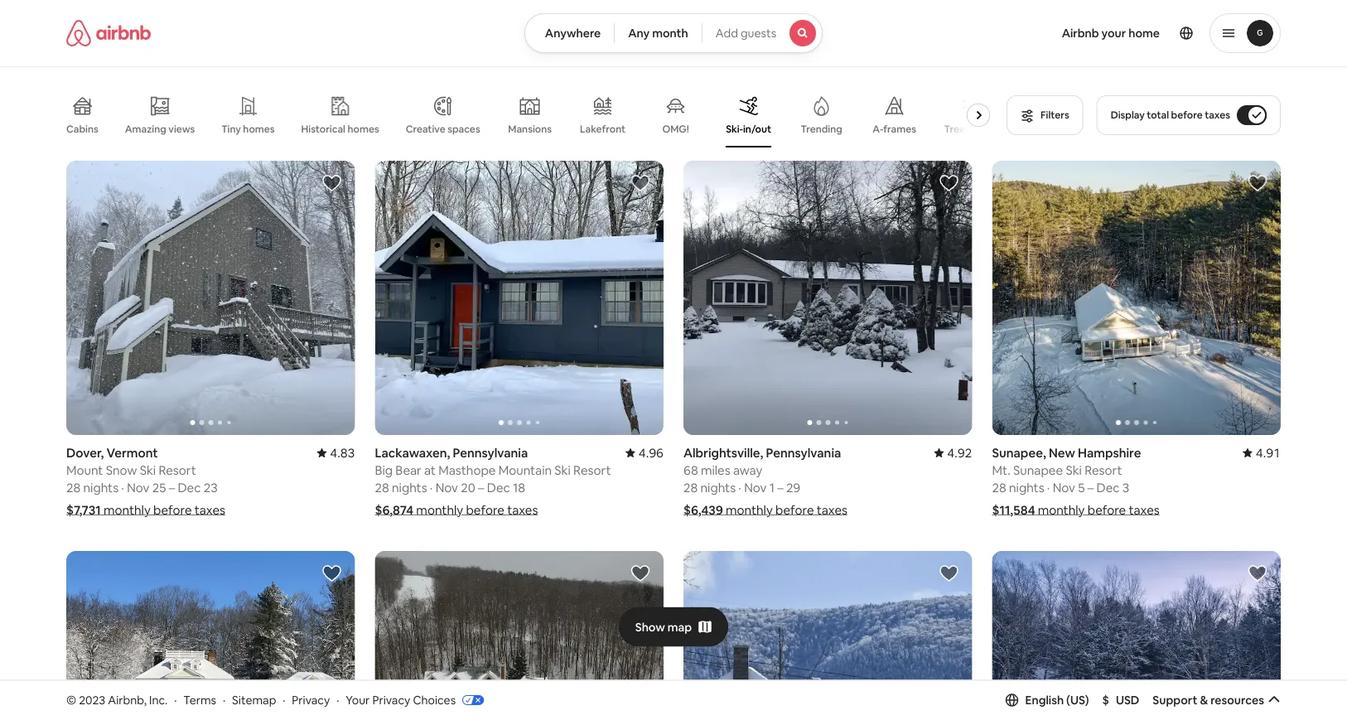 Task type: describe. For each thing, give the bounding box(es) containing it.
profile element
[[843, 0, 1281, 66]]

ski inside the sunapee, new hampshire mt. sunapee ski resort 28 nights · nov 5 – dec 3 $11,584 monthly before taxes
[[1066, 462, 1082, 478]]

resources
[[1211, 693, 1265, 708]]

filters button
[[1007, 95, 1084, 135]]

ski-
[[726, 123, 743, 135]]

terms
[[183, 692, 216, 707]]

homes for historical homes
[[348, 122, 379, 135]]

add to wishlist: dover, vermont image
[[322, 173, 342, 193]]

add to wishlist: lackawaxen, pennsylvania image
[[631, 173, 651, 193]]

big
[[375, 462, 393, 478]]

nov inside lackawaxen, pennsylvania big bear at masthope mountain ski resort 28 nights · nov 20 – dec 18 $6,874 monthly before taxes
[[436, 479, 458, 496]]

pennsylvania for nov 20 – dec 18
[[453, 445, 528, 461]]

taxes inside albrightsville, pennsylvania 68 miles away 28 nights · nov 1 – 29 $6,439 monthly before taxes
[[817, 502, 848, 518]]

display
[[1111, 109, 1145, 121]]

snow
[[106, 462, 137, 478]]

add to wishlist: ludlow, vermont image
[[631, 564, 651, 583]]

resort inside lackawaxen, pennsylvania big bear at masthope mountain ski resort 28 nights · nov 20 – dec 18 $6,874 monthly before taxes
[[574, 462, 611, 478]]

a-frames
[[873, 123, 917, 135]]

support & resources button
[[1153, 693, 1281, 708]]

&
[[1200, 693, 1208, 708]]

before inside the sunapee, new hampshire mt. sunapee ski resort 28 nights · nov 5 – dec 3 $11,584 monthly before taxes
[[1088, 502, 1126, 518]]

total
[[1147, 109, 1169, 121]]

inc.
[[149, 692, 168, 707]]

25
[[152, 479, 166, 496]]

29
[[786, 479, 801, 496]]

– inside the sunapee, new hampshire mt. sunapee ski resort 28 nights · nov 5 – dec 3 $11,584 monthly before taxes
[[1088, 479, 1094, 496]]

at
[[424, 462, 436, 478]]

airbnb,
[[108, 692, 147, 707]]

before inside albrightsville, pennsylvania 68 miles away 28 nights · nov 1 – 29 $6,439 monthly before taxes
[[776, 502, 814, 518]]

4.83 out of 5 average rating image
[[317, 445, 355, 461]]

– inside dover, vermont mount snow ski resort 28 nights · nov 25 – dec 23 $7,731 monthly before taxes
[[169, 479, 175, 496]]

mountain
[[499, 462, 552, 478]]

albrightsville,
[[684, 445, 764, 461]]

· inside albrightsville, pennsylvania 68 miles away 28 nights · nov 1 – 29 $6,439 monthly before taxes
[[739, 479, 742, 496]]

1 privacy from the left
[[292, 692, 330, 707]]

english (us) button
[[1006, 693, 1089, 708]]

english (us)
[[1026, 693, 1089, 708]]

filters
[[1041, 109, 1070, 121]]

historical
[[301, 122, 346, 135]]

any month
[[628, 26, 688, 41]]

amazing views
[[125, 122, 195, 135]]

sunapee
[[1014, 462, 1063, 478]]

away
[[733, 462, 763, 478]]

dec inside lackawaxen, pennsylvania big bear at masthope mountain ski resort 28 nights · nov 20 – dec 18 $6,874 monthly before taxes
[[487, 479, 510, 496]]

nov inside albrightsville, pennsylvania 68 miles away 28 nights · nov 1 – 29 $6,439 monthly before taxes
[[744, 479, 767, 496]]

28 inside lackawaxen, pennsylvania big bear at masthope mountain ski resort 28 nights · nov 20 – dec 18 $6,874 monthly before taxes
[[375, 479, 389, 496]]

$11,584
[[992, 502, 1035, 518]]

english
[[1026, 693, 1064, 708]]

2 privacy from the left
[[372, 692, 410, 707]]

resort inside dover, vermont mount snow ski resort 28 nights · nov 25 – dec 23 $7,731 monthly before taxes
[[159, 462, 196, 478]]

map
[[668, 620, 692, 634]]

your privacy choices
[[346, 692, 456, 707]]

omg!
[[663, 123, 689, 135]]

lakefront
[[580, 123, 626, 135]]

terms link
[[183, 692, 216, 707]]

· left your
[[337, 692, 339, 707]]

home
[[1129, 26, 1160, 41]]

resort inside the sunapee, new hampshire mt. sunapee ski resort 28 nights · nov 5 – dec 3 $11,584 monthly before taxes
[[1085, 462, 1123, 478]]

dec inside the sunapee, new hampshire mt. sunapee ski resort 28 nights · nov 5 – dec 3 $11,584 monthly before taxes
[[1097, 479, 1120, 496]]

28 inside the sunapee, new hampshire mt. sunapee ski resort 28 nights · nov 5 – dec 3 $11,584 monthly before taxes
[[992, 479, 1007, 496]]

month
[[652, 26, 688, 41]]

cabins
[[66, 123, 98, 135]]

nights inside albrightsville, pennsylvania 68 miles away 28 nights · nov 1 – 29 $6,439 monthly before taxes
[[701, 479, 736, 496]]

4.96 out of 5 average rating image
[[625, 445, 664, 461]]

creative
[[406, 123, 446, 135]]

dec inside dover, vermont mount snow ski resort 28 nights · nov 25 – dec 23 $7,731 monthly before taxes
[[178, 479, 201, 496]]

historical homes
[[301, 122, 379, 135]]

add guests
[[716, 26, 777, 41]]

new
[[1049, 445, 1075, 461]]

· right terms
[[223, 692, 226, 707]]

· inside dover, vermont mount snow ski resort 28 nights · nov 25 – dec 23 $7,731 monthly before taxes
[[121, 479, 124, 496]]

taxes inside button
[[1205, 109, 1231, 121]]

in/out
[[743, 123, 772, 135]]

$7,731
[[66, 502, 101, 518]]

taxes inside the sunapee, new hampshire mt. sunapee ski resort 28 nights · nov 5 – dec 3 $11,584 monthly before taxes
[[1129, 502, 1160, 518]]

any month button
[[614, 13, 703, 53]]

before inside dover, vermont mount snow ski resort 28 nights · nov 25 – dec 23 $7,731 monthly before taxes
[[153, 502, 192, 518]]

a-
[[873, 123, 884, 135]]

sunapee, new hampshire mt. sunapee ski resort 28 nights · nov 5 – dec 3 $11,584 monthly before taxes
[[992, 445, 1160, 518]]

your
[[346, 692, 370, 707]]

23
[[204, 479, 218, 496]]

18
[[513, 479, 525, 496]]

frames
[[884, 123, 917, 135]]

support & resources
[[1153, 693, 1265, 708]]

mansions
[[508, 123, 552, 135]]

68
[[684, 462, 698, 478]]

nights inside dover, vermont mount snow ski resort 28 nights · nov 25 – dec 23 $7,731 monthly before taxes
[[83, 479, 119, 496]]

group containing amazing views
[[66, 83, 998, 148]]

sitemap
[[232, 692, 276, 707]]

dover, vermont mount snow ski resort 28 nights · nov 25 – dec 23 $7,731 monthly before taxes
[[66, 445, 225, 518]]

$6,874
[[375, 502, 414, 518]]



Task type: locate. For each thing, give the bounding box(es) containing it.
· right the inc.
[[174, 692, 177, 707]]

pennsylvania inside albrightsville, pennsylvania 68 miles away 28 nights · nov 1 – 29 $6,439 monthly before taxes
[[766, 445, 841, 461]]

taxes
[[1205, 109, 1231, 121], [195, 502, 225, 518], [507, 502, 538, 518], [817, 502, 848, 518], [1129, 502, 1160, 518]]

privacy left your
[[292, 692, 330, 707]]

none search field containing anywhere
[[524, 13, 823, 53]]

· inside the sunapee, new hampshire mt. sunapee ski resort 28 nights · nov 5 – dec 3 $11,584 monthly before taxes
[[1047, 479, 1050, 496]]

airbnb your home link
[[1052, 16, 1170, 51]]

$
[[1103, 693, 1110, 708]]

bear
[[396, 462, 422, 478]]

airbnb your home
[[1062, 26, 1160, 41]]

– right 25
[[169, 479, 175, 496]]

4.83
[[330, 445, 355, 461]]

ski up 25
[[140, 462, 156, 478]]

28 inside dover, vermont mount snow ski resort 28 nights · nov 25 – dec 23 $7,731 monthly before taxes
[[66, 479, 81, 496]]

0 horizontal spatial dec
[[178, 479, 201, 496]]

anywhere button
[[524, 13, 615, 53]]

2 ski from the left
[[555, 462, 571, 478]]

before inside button
[[1171, 109, 1203, 121]]

– right 5
[[1088, 479, 1094, 496]]

homes right historical
[[348, 122, 379, 135]]

3 nov from the left
[[744, 479, 767, 496]]

– inside lackawaxen, pennsylvania big bear at masthope mountain ski resort 28 nights · nov 20 – dec 18 $6,874 monthly before taxes
[[478, 479, 484, 496]]

1 nights from the left
[[83, 479, 119, 496]]

ski up 5
[[1066, 462, 1082, 478]]

dec left 3
[[1097, 479, 1120, 496]]

support
[[1153, 693, 1198, 708]]

monthly down 5
[[1038, 502, 1085, 518]]

homes right tiny
[[243, 123, 275, 135]]

4.91 out of 5 average rating image
[[1243, 445, 1281, 461]]

2 28 from the left
[[375, 479, 389, 496]]

2 nights from the left
[[392, 479, 427, 496]]

· down sunapee
[[1047, 479, 1050, 496]]

tiny
[[222, 123, 241, 135]]

(us)
[[1067, 693, 1089, 708]]

4 nov from the left
[[1053, 479, 1076, 496]]

– right 1
[[777, 479, 784, 496]]

3 ski from the left
[[1066, 462, 1082, 478]]

trending
[[801, 123, 843, 135]]

1 nov from the left
[[127, 479, 150, 496]]

28 down 68
[[684, 479, 698, 496]]

2 dec from the left
[[487, 479, 510, 496]]

nov left 1
[[744, 479, 767, 496]]

0 horizontal spatial resort
[[159, 462, 196, 478]]

add
[[716, 26, 738, 41]]

privacy
[[292, 692, 330, 707], [372, 692, 410, 707]]

3 dec from the left
[[1097, 479, 1120, 496]]

3 monthly from the left
[[726, 502, 773, 518]]

nov inside dover, vermont mount snow ski resort 28 nights · nov 25 – dec 23 $7,731 monthly before taxes
[[127, 479, 150, 496]]

3
[[1123, 479, 1130, 496]]

add to wishlist: sunapee, new hampshire image
[[1248, 173, 1268, 193]]

show
[[635, 620, 665, 634]]

3 resort from the left
[[1085, 462, 1123, 478]]

airbnb
[[1062, 26, 1099, 41]]

4.96
[[639, 445, 664, 461]]

homes for tiny homes
[[243, 123, 275, 135]]

pennsylvania up 29
[[766, 445, 841, 461]]

before down 25
[[153, 502, 192, 518]]

add to wishlist: jamaica, vermont image
[[1248, 564, 1268, 583]]

1 – from the left
[[169, 479, 175, 496]]

before down 29
[[776, 502, 814, 518]]

4.91
[[1256, 445, 1281, 461]]

1 monthly from the left
[[104, 502, 151, 518]]

sunapee,
[[992, 445, 1046, 461]]

1 resort from the left
[[159, 462, 196, 478]]

5
[[1078, 479, 1085, 496]]

– inside albrightsville, pennsylvania 68 miles away 28 nights · nov 1 – 29 $6,439 monthly before taxes
[[777, 479, 784, 496]]

anywhere
[[545, 26, 601, 41]]

2 horizontal spatial resort
[[1085, 462, 1123, 478]]

· left privacy link
[[283, 692, 285, 707]]

1 pennsylvania from the left
[[453, 445, 528, 461]]

nov left '20'
[[436, 479, 458, 496]]

hampshire
[[1078, 445, 1141, 461]]

nights down bear
[[392, 479, 427, 496]]

©
[[66, 692, 76, 707]]

monthly inside the sunapee, new hampshire mt. sunapee ski resort 28 nights · nov 5 – dec 3 $11,584 monthly before taxes
[[1038, 502, 1085, 518]]

$ usd
[[1103, 693, 1140, 708]]

views
[[169, 122, 195, 135]]

pennsylvania up masthope
[[453, 445, 528, 461]]

nights down miles
[[701, 479, 736, 496]]

nov inside the sunapee, new hampshire mt. sunapee ski resort 28 nights · nov 5 – dec 3 $11,584 monthly before taxes
[[1053, 479, 1076, 496]]

$6,439
[[684, 502, 723, 518]]

1 horizontal spatial dec
[[487, 479, 510, 496]]

1 dec from the left
[[178, 479, 201, 496]]

· down snow
[[121, 479, 124, 496]]

before down 3
[[1088, 502, 1126, 518]]

any
[[628, 26, 650, 41]]

privacy link
[[292, 692, 330, 707]]

1 horizontal spatial homes
[[348, 122, 379, 135]]

before inside lackawaxen, pennsylvania big bear at masthope mountain ski resort 28 nights · nov 20 – dec 18 $6,874 monthly before taxes
[[466, 502, 505, 518]]

resort right mountain
[[574, 462, 611, 478]]

ski right mountain
[[555, 462, 571, 478]]

albrightsville, pennsylvania 68 miles away 28 nights · nov 1 – 29 $6,439 monthly before taxes
[[684, 445, 848, 518]]

– right '20'
[[478, 479, 484, 496]]

0 horizontal spatial privacy
[[292, 692, 330, 707]]

nights inside the sunapee, new hampshire mt. sunapee ski resort 28 nights · nov 5 – dec 3 $11,584 monthly before taxes
[[1009, 479, 1045, 496]]

show map
[[635, 620, 692, 634]]

resort up 25
[[159, 462, 196, 478]]

add to wishlist: austerlitz, new york image
[[322, 564, 342, 583]]

taxes inside dover, vermont mount snow ski resort 28 nights · nov 25 – dec 23 $7,731 monthly before taxes
[[195, 502, 225, 518]]

28 down mount
[[66, 479, 81, 496]]

3 28 from the left
[[684, 479, 698, 496]]

4.92
[[947, 445, 972, 461]]

· inside lackawaxen, pennsylvania big bear at masthope mountain ski resort 28 nights · nov 20 – dec 18 $6,874 monthly before taxes
[[430, 479, 433, 496]]

4 nights from the left
[[1009, 479, 1045, 496]]

2023
[[79, 692, 105, 707]]

display total before taxes
[[1111, 109, 1231, 121]]

3 – from the left
[[777, 479, 784, 496]]

masthope
[[439, 462, 496, 478]]

creative spaces
[[406, 123, 480, 135]]

usd
[[1116, 693, 1140, 708]]

1 ski from the left
[[140, 462, 156, 478]]

nights down mount
[[83, 479, 119, 496]]

dec left 18
[[487, 479, 510, 496]]

monthly down snow
[[104, 502, 151, 518]]

your privacy choices link
[[346, 692, 484, 709]]

monthly inside albrightsville, pennsylvania 68 miles away 28 nights · nov 1 – 29 $6,439 monthly before taxes
[[726, 502, 773, 518]]

20
[[461, 479, 475, 496]]

group
[[66, 83, 998, 148], [66, 161, 355, 435], [375, 161, 664, 435], [684, 161, 972, 435], [992, 161, 1281, 435], [66, 551, 355, 720], [375, 551, 664, 720], [684, 551, 972, 720], [992, 551, 1281, 720]]

dec left 23 at left bottom
[[178, 479, 201, 496]]

2 monthly from the left
[[416, 502, 463, 518]]

lackawaxen,
[[375, 445, 450, 461]]

mount
[[66, 462, 103, 478]]

pennsylvania inside lackawaxen, pennsylvania big bear at masthope mountain ski resort 28 nights · nov 20 – dec 18 $6,874 monthly before taxes
[[453, 445, 528, 461]]

·
[[121, 479, 124, 496], [430, 479, 433, 496], [739, 479, 742, 496], [1047, 479, 1050, 496], [174, 692, 177, 707], [223, 692, 226, 707], [283, 692, 285, 707], [337, 692, 339, 707]]

nov
[[127, 479, 150, 496], [436, 479, 458, 496], [744, 479, 767, 496], [1053, 479, 1076, 496]]

ski inside lackawaxen, pennsylvania big bear at masthope mountain ski resort 28 nights · nov 20 – dec 18 $6,874 monthly before taxes
[[555, 462, 571, 478]]

2 – from the left
[[478, 479, 484, 496]]

taxes inside lackawaxen, pennsylvania big bear at masthope mountain ski resort 28 nights · nov 20 – dec 18 $6,874 monthly before taxes
[[507, 502, 538, 518]]

pennsylvania
[[453, 445, 528, 461], [766, 445, 841, 461]]

display total before taxes button
[[1097, 95, 1281, 135]]

28 down the big
[[375, 479, 389, 496]]

ski-in/out
[[726, 123, 772, 135]]

ski inside dover, vermont mount snow ski resort 28 nights · nov 25 – dec 23 $7,731 monthly before taxes
[[140, 462, 156, 478]]

1 horizontal spatial resort
[[574, 462, 611, 478]]

© 2023 airbnb, inc. ·
[[66, 692, 177, 707]]

· down away
[[739, 479, 742, 496]]

monthly down 1
[[726, 502, 773, 518]]

before right the total
[[1171, 109, 1203, 121]]

1 28 from the left
[[66, 479, 81, 496]]

3 nights from the left
[[701, 479, 736, 496]]

4.92 out of 5 average rating image
[[934, 445, 972, 461]]

add to wishlist: albrightsville, pennsylvania image
[[939, 173, 959, 193]]

0 horizontal spatial homes
[[243, 123, 275, 135]]

dec
[[178, 479, 201, 496], [487, 479, 510, 496], [1097, 479, 1120, 496]]

lackawaxen, pennsylvania big bear at masthope mountain ski resort 28 nights · nov 20 – dec 18 $6,874 monthly before taxes
[[375, 445, 611, 518]]

monthly inside lackawaxen, pennsylvania big bear at masthope mountain ski resort 28 nights · nov 20 – dec 18 $6,874 monthly before taxes
[[416, 502, 463, 518]]

· down at
[[430, 479, 433, 496]]

2 pennsylvania from the left
[[766, 445, 841, 461]]

nights down sunapee
[[1009, 479, 1045, 496]]

before down '20'
[[466, 502, 505, 518]]

4 – from the left
[[1088, 479, 1094, 496]]

1 horizontal spatial privacy
[[372, 692, 410, 707]]

2 nov from the left
[[436, 479, 458, 496]]

nights inside lackawaxen, pennsylvania big bear at masthope mountain ski resort 28 nights · nov 20 – dec 18 $6,874 monthly before taxes
[[392, 479, 427, 496]]

monthly
[[104, 502, 151, 518], [416, 502, 463, 518], [726, 502, 773, 518], [1038, 502, 1085, 518]]

monthly down '20'
[[416, 502, 463, 518]]

1 horizontal spatial pennsylvania
[[766, 445, 841, 461]]

show map button
[[619, 607, 729, 647]]

guests
[[741, 26, 777, 41]]

spaces
[[448, 123, 480, 135]]

2 horizontal spatial dec
[[1097, 479, 1120, 496]]

vermont
[[106, 445, 158, 461]]

terms · sitemap · privacy
[[183, 692, 330, 707]]

pennsylvania for nov 1 – 29
[[766, 445, 841, 461]]

privacy right your
[[372, 692, 410, 707]]

miles
[[701, 462, 731, 478]]

0 horizontal spatial ski
[[140, 462, 156, 478]]

treehouses
[[944, 123, 998, 135]]

28 down mt.
[[992, 479, 1007, 496]]

nights
[[83, 479, 119, 496], [392, 479, 427, 496], [701, 479, 736, 496], [1009, 479, 1045, 496]]

1
[[770, 479, 775, 496]]

resort
[[159, 462, 196, 478], [574, 462, 611, 478], [1085, 462, 1123, 478]]

nov left 25
[[127, 479, 150, 496]]

monthly inside dover, vermont mount snow ski resort 28 nights · nov 25 – dec 23 $7,731 monthly before taxes
[[104, 502, 151, 518]]

1 horizontal spatial ski
[[555, 462, 571, 478]]

0 horizontal spatial pennsylvania
[[453, 445, 528, 461]]

2 resort from the left
[[574, 462, 611, 478]]

nov left 5
[[1053, 479, 1076, 496]]

sitemap link
[[232, 692, 276, 707]]

tiny homes
[[222, 123, 275, 135]]

2 horizontal spatial ski
[[1066, 462, 1082, 478]]

add to wishlist: shaftsbury, vermont image
[[939, 564, 959, 583]]

None search field
[[524, 13, 823, 53]]

amazing
[[125, 122, 166, 135]]

28 inside albrightsville, pennsylvania 68 miles away 28 nights · nov 1 – 29 $6,439 monthly before taxes
[[684, 479, 698, 496]]

4 monthly from the left
[[1038, 502, 1085, 518]]

4 28 from the left
[[992, 479, 1007, 496]]

resort down hampshire at the right of page
[[1085, 462, 1123, 478]]



Task type: vqa. For each thing, say whether or not it's contained in the screenshot.
wider related to Bathroom
no



